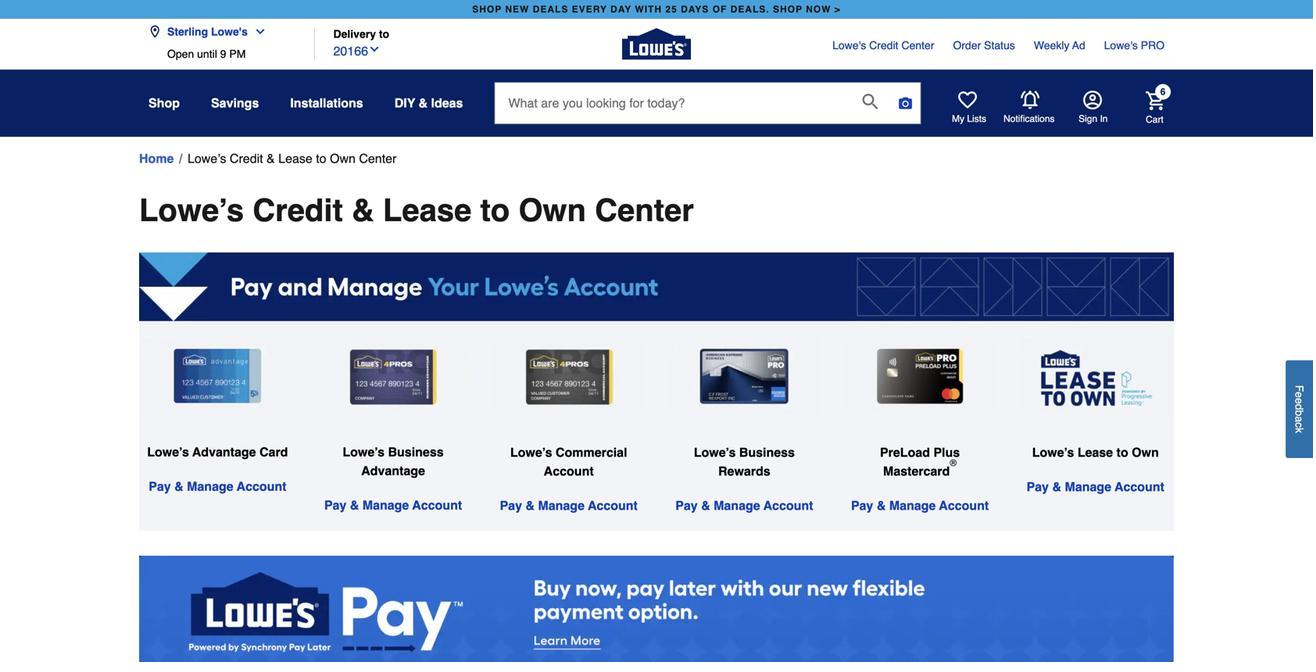 Task type: vqa. For each thing, say whether or not it's contained in the screenshot.
Tool Width (Inches) (Inches)
no



Task type: describe. For each thing, give the bounding box(es) containing it.
business for rewards
[[739, 445, 795, 460]]

in
[[1100, 113, 1108, 124]]

Search Query text field
[[495, 83, 850, 124]]

& for lowe's lease to own. powered by progressive leasing. image
[[1053, 479, 1062, 494]]

order status
[[953, 39, 1015, 52]]

lowe's for lowe's credit center
[[833, 39, 866, 52]]

rewards
[[718, 464, 771, 478]]

lowe's lease to own
[[1032, 445, 1159, 460]]

0 vertical spatial center
[[902, 39, 934, 52]]

diy
[[395, 96, 415, 110]]

installations button
[[290, 89, 363, 117]]

20166
[[333, 44, 368, 58]]

manage for advantage
[[363, 498, 409, 512]]

pro
[[1141, 39, 1165, 52]]

account inside lowe's commercial account
[[544, 464, 594, 478]]

lowe's for lowe's pro
[[1104, 39, 1138, 52]]

lowe's credit center link
[[833, 38, 934, 53]]

25
[[666, 4, 678, 15]]

shop new deals every day with 25 days of deals. shop now > link
[[469, 0, 844, 19]]

pay & manage account link for to
[[1027, 479, 1165, 494]]

installations
[[290, 96, 363, 110]]

lowe's for a silver and blue lowe's business rewards credit card. image
[[694, 445, 736, 460]]

notifications
[[1004, 113, 1055, 124]]

2 vertical spatial lease
[[1078, 445, 1113, 460]]

lowe's business advantage
[[343, 445, 444, 478]]

pay for lowe's business rewards
[[676, 498, 698, 513]]

sign in
[[1079, 113, 1108, 124]]

account for lowe's business rewards
[[764, 498, 813, 513]]

pay for lowe's lease to own
[[1027, 479, 1049, 494]]

savings button
[[211, 89, 259, 117]]

location image
[[149, 25, 161, 38]]

pay and manage your lowe's account. image
[[139, 253, 1174, 322]]

d
[[1293, 404, 1306, 410]]

& inside button
[[419, 96, 428, 110]]

lowe's for a blue lowe's advantage credit card. image
[[147, 445, 189, 459]]

pay for lowe's business advantage
[[324, 498, 347, 512]]

of
[[713, 4, 727, 15]]

home link
[[139, 149, 174, 168]]

chevron down image inside sterling lowe's button
[[248, 25, 267, 38]]

c
[[1293, 422, 1306, 428]]

order status link
[[953, 38, 1015, 53]]

1 vertical spatial own
[[519, 192, 586, 228]]

sterling
[[167, 25, 208, 38]]

weekly ad
[[1034, 39, 1086, 52]]

sterling lowe's
[[167, 25, 248, 38]]

savings
[[211, 96, 259, 110]]

pay & manage account for rewards
[[676, 498, 813, 513]]

lowe's inside button
[[211, 25, 248, 38]]

ad
[[1072, 39, 1086, 52]]

2 e from the top
[[1293, 398, 1306, 404]]

cart
[[1146, 114, 1164, 125]]

manage for to
[[1065, 479, 1112, 494]]

pay & manage account link for advantage
[[324, 498, 462, 512]]

with
[[635, 4, 662, 15]]

2 vertical spatial own
[[1132, 445, 1159, 460]]

diy & ideas button
[[395, 89, 463, 117]]

my lists
[[952, 113, 987, 124]]

deals
[[533, 4, 569, 15]]

preload
[[880, 445, 930, 460]]

f e e d b a c k button
[[1286, 361, 1313, 458]]

lowe's pro link
[[1104, 38, 1165, 53]]

6
[[1161, 86, 1166, 97]]

& for a blue and yellow lowe's 4 pros business advantage credit card. 'image'
[[350, 498, 359, 512]]

credit for lowe's credit & lease to own center link
[[230, 151, 263, 166]]

commercial
[[556, 445, 627, 460]]

open
[[167, 48, 194, 60]]

k
[[1293, 428, 1306, 433]]

lowe's home improvement notification center image
[[1021, 91, 1040, 109]]

manage for account
[[538, 498, 585, 513]]

every
[[572, 4, 607, 15]]

account for lowe's business advantage
[[412, 498, 462, 512]]

shop button
[[149, 89, 180, 117]]

0 horizontal spatial own
[[330, 151, 356, 166]]

mastercard
[[883, 464, 950, 478]]

1 horizontal spatial lease
[[383, 192, 472, 228]]

& for a blue lowe's advantage credit card. image
[[174, 479, 183, 494]]

20166 button
[[333, 40, 381, 61]]

business for advantage
[[388, 445, 444, 459]]

day
[[611, 4, 632, 15]]

pm
[[229, 48, 246, 60]]

& for the a gray and yellow lowe's 4 pros commercial account credit card. image
[[526, 498, 535, 513]]

lowe's credit center
[[833, 39, 934, 52]]

a black lowe's preload plus mastercard. image
[[845, 337, 995, 415]]

2 shop from the left
[[773, 4, 803, 15]]

0 vertical spatial lowe's credit & lease to own center
[[188, 151, 397, 166]]



Task type: locate. For each thing, give the bounding box(es) containing it.
credit up search icon
[[869, 39, 899, 52]]

lowe's for a blue and yellow lowe's 4 pros business advantage credit card. 'image'
[[343, 445, 385, 459]]

1 vertical spatial chevron down image
[[368, 43, 381, 56]]

manage down lowe's commercial account on the left bottom of page
[[538, 498, 585, 513]]

until
[[197, 48, 217, 60]]

a gray and yellow lowe's 4 pros commercial account credit card. image
[[494, 337, 644, 415]]

lowe's
[[211, 25, 248, 38], [833, 39, 866, 52], [1104, 39, 1138, 52]]

days
[[681, 4, 709, 15]]

chevron down image inside the "20166" button
[[368, 43, 381, 56]]

pay & manage account down lowe's business advantage
[[324, 498, 462, 512]]

new
[[505, 4, 530, 15]]

my lists link
[[952, 91, 987, 125]]

pay & manage account link
[[149, 479, 287, 494], [1027, 479, 1165, 494], [324, 498, 462, 512], [500, 498, 638, 513], [676, 498, 813, 513], [851, 498, 989, 513]]

0 horizontal spatial advantage
[[192, 445, 256, 459]]

pay & manage account for card
[[149, 479, 287, 494]]

pay
[[149, 479, 171, 494], [1027, 479, 1049, 494], [324, 498, 347, 512], [500, 498, 522, 513], [676, 498, 698, 513], [851, 498, 873, 513]]

lists
[[967, 113, 987, 124]]

lowe's home improvement account image
[[1084, 91, 1102, 109]]

pay & manage account for to
[[1027, 479, 1165, 494]]

business inside lowe's business rewards
[[739, 445, 795, 460]]

pay & manage account link for account
[[500, 498, 638, 513]]

weekly ad link
[[1034, 38, 1086, 53]]

pay & manage account link down lowe's commercial account on the left bottom of page
[[500, 498, 638, 513]]

1 horizontal spatial lowe's
[[833, 39, 866, 52]]

pay & manage account link down "mastercard"
[[851, 498, 989, 513]]

1 vertical spatial lowe's credit & lease to own center
[[139, 192, 694, 228]]

ideas
[[431, 96, 463, 110]]

now
[[806, 4, 831, 15]]

open until 9 pm
[[167, 48, 246, 60]]

deals.
[[731, 4, 770, 15]]

account for lowe's commercial account
[[588, 498, 638, 513]]

lowe's home improvement lists image
[[958, 91, 977, 109]]

lowe's for the a gray and yellow lowe's 4 pros commercial account credit card. image
[[510, 445, 552, 460]]

lowe's commercial account
[[510, 445, 627, 478]]

sign
[[1079, 113, 1098, 124]]

f
[[1293, 385, 1306, 392]]

to
[[379, 28, 389, 40], [316, 151, 326, 166], [480, 192, 510, 228], [1117, 445, 1129, 460]]

pay & manage account link down lowe's advantage card
[[149, 479, 287, 494]]

manage down rewards
[[714, 498, 760, 513]]

lowe's inside lowe's credit & lease to own center link
[[188, 151, 226, 166]]

sign in button
[[1079, 91, 1108, 125]]

shop new deals every day with 25 days of deals. shop now >
[[472, 4, 841, 15]]

lowe's inside lowe's commercial account
[[510, 445, 552, 460]]

lowe's lease to own. powered by progressive leasing. image
[[1020, 337, 1171, 415]]

camera image
[[898, 95, 913, 111]]

e
[[1293, 392, 1306, 398], [1293, 398, 1306, 404]]

1 vertical spatial center
[[359, 151, 397, 166]]

a silver and blue lowe's business rewards credit card. image
[[669, 337, 820, 415]]

pay & manage account link for card
[[149, 479, 287, 494]]

a
[[1293, 416, 1306, 422]]

2 horizontal spatial lowe's
[[1104, 39, 1138, 52]]

>
[[835, 4, 841, 15]]

lowe's credit & lease to own center link
[[188, 149, 397, 168]]

chevron down image
[[248, 25, 267, 38], [368, 43, 381, 56]]

0 vertical spatial advantage
[[192, 445, 256, 459]]

None search field
[[494, 82, 921, 139]]

1 e from the top
[[1293, 392, 1306, 398]]

manage down "mastercard"
[[889, 498, 936, 513]]

center down diy
[[359, 151, 397, 166]]

delivery
[[333, 28, 376, 40]]

b
[[1293, 410, 1306, 416]]

advantage
[[192, 445, 256, 459], [361, 464, 425, 478]]

account
[[544, 464, 594, 478], [237, 479, 287, 494], [1115, 479, 1165, 494], [412, 498, 462, 512], [588, 498, 638, 513], [764, 498, 813, 513], [939, 498, 989, 513]]

0 horizontal spatial chevron down image
[[248, 25, 267, 38]]

lowe's home improvement cart image
[[1146, 91, 1165, 110]]

credit
[[869, 39, 899, 52], [230, 151, 263, 166], [253, 192, 343, 228]]

status
[[984, 39, 1015, 52]]

center
[[902, 39, 934, 52], [359, 151, 397, 166], [595, 192, 694, 228]]

manage down lowe's business advantage
[[363, 498, 409, 512]]

own
[[330, 151, 356, 166], [519, 192, 586, 228], [1132, 445, 1159, 460]]

& for a silver and blue lowe's business rewards credit card. image
[[701, 498, 710, 513]]

& for a black lowe's preload plus mastercard. image
[[877, 498, 886, 513]]

lowe's advantage card
[[147, 445, 288, 459]]

lowe's credit & lease to own center
[[188, 151, 397, 166], [139, 192, 694, 228]]

lease
[[278, 151, 313, 166], [383, 192, 472, 228], [1078, 445, 1113, 460]]

0 horizontal spatial lowe's
[[211, 25, 248, 38]]

2 horizontal spatial lease
[[1078, 445, 1113, 460]]

lowe's inside lowe's business advantage
[[343, 445, 385, 459]]

preload plus mastercard
[[880, 445, 960, 478]]

manage for rewards
[[714, 498, 760, 513]]

center left order
[[902, 39, 934, 52]]

pay for lowe's commercial account
[[500, 498, 522, 513]]

2 horizontal spatial center
[[902, 39, 934, 52]]

f e e d b a c k
[[1293, 385, 1306, 433]]

order
[[953, 39, 981, 52]]

credit down lowe's credit & lease to own center link
[[253, 192, 343, 228]]

1 horizontal spatial advantage
[[361, 464, 425, 478]]

pay & manage account
[[149, 479, 287, 494], [1027, 479, 1165, 494], [324, 498, 462, 512], [500, 498, 638, 513], [676, 498, 813, 513], [851, 498, 989, 513]]

pay & manage account link down rewards
[[676, 498, 813, 513]]

shop
[[472, 4, 502, 15], [773, 4, 803, 15]]

lowe's pro
[[1104, 39, 1165, 52]]

delivery to
[[333, 28, 389, 40]]

pay & manage account for account
[[500, 498, 638, 513]]

1 shop from the left
[[472, 4, 502, 15]]

2 vertical spatial credit
[[253, 192, 343, 228]]

lowe's down > in the right of the page
[[833, 39, 866, 52]]

2 horizontal spatial own
[[1132, 445, 1159, 460]]

a blue lowe's advantage credit card. image
[[142, 337, 293, 415]]

center up the pay and manage your lowe's account. image at the top
[[595, 192, 694, 228]]

manage down 'lowe's lease to own'
[[1065, 479, 1112, 494]]

e up d
[[1293, 392, 1306, 398]]

lowe's for lowe's lease to own. powered by progressive leasing. image
[[1032, 445, 1074, 460]]

e up b
[[1293, 398, 1306, 404]]

diy & ideas
[[395, 96, 463, 110]]

sterling lowe's button
[[149, 16, 273, 48]]

pay & manage account link down lowe's business advantage
[[324, 498, 462, 512]]

account for lowe's lease to own
[[1115, 479, 1165, 494]]

business inside lowe's business advantage
[[388, 445, 444, 459]]

shop left the "new"
[[472, 4, 502, 15]]

search image
[[863, 94, 878, 109]]

my
[[952, 113, 965, 124]]

pay & manage account link for rewards
[[676, 498, 813, 513]]

0 horizontal spatial lease
[[278, 151, 313, 166]]

0 horizontal spatial shop
[[472, 4, 502, 15]]

card
[[260, 445, 288, 459]]

lowe's inside lowe's business rewards
[[694, 445, 736, 460]]

1 vertical spatial lease
[[383, 192, 472, 228]]

manage down lowe's advantage card
[[187, 479, 233, 494]]

advantage inside lowe's business advantage
[[361, 464, 425, 478]]

account for lowe's advantage card
[[237, 479, 287, 494]]

pay & manage account link down 'lowe's lease to own'
[[1027, 479, 1165, 494]]

pay & manage account down lowe's advantage card
[[149, 479, 287, 494]]

pay & manage account down rewards
[[676, 498, 813, 513]]

pay & manage account down 'lowe's lease to own'
[[1027, 479, 1165, 494]]

lowe's
[[188, 151, 226, 166], [139, 192, 244, 228], [147, 445, 189, 459], [343, 445, 385, 459], [510, 445, 552, 460], [694, 445, 736, 460], [1032, 445, 1074, 460]]

1 horizontal spatial shop
[[773, 4, 803, 15]]

a blue and yellow lowe's 4 pros business advantage credit card. image
[[318, 337, 469, 415]]

credit down 'savings' button
[[230, 151, 263, 166]]

business
[[388, 445, 444, 459], [739, 445, 795, 460]]

1 vertical spatial credit
[[230, 151, 263, 166]]

0 vertical spatial own
[[330, 151, 356, 166]]

®
[[950, 458, 957, 469]]

1 horizontal spatial own
[[519, 192, 586, 228]]

lowe's pay. buy now, pay later with our new flexible payment option. image
[[139, 556, 1174, 662]]

9
[[220, 48, 226, 60]]

1 horizontal spatial center
[[595, 192, 694, 228]]

2 vertical spatial center
[[595, 192, 694, 228]]

plus
[[934, 445, 960, 460]]

lowe's left pro
[[1104, 39, 1138, 52]]

0 horizontal spatial center
[[359, 151, 397, 166]]

weekly
[[1034, 39, 1070, 52]]

1 vertical spatial advantage
[[361, 464, 425, 478]]

pay & manage account down "mastercard"
[[851, 498, 989, 513]]

0 vertical spatial lease
[[278, 151, 313, 166]]

0 horizontal spatial business
[[388, 445, 444, 459]]

home
[[139, 151, 174, 166]]

&
[[419, 96, 428, 110], [267, 151, 275, 166], [352, 192, 374, 228], [174, 479, 183, 494], [1053, 479, 1062, 494], [350, 498, 359, 512], [526, 498, 535, 513], [701, 498, 710, 513], [877, 498, 886, 513]]

shop left now
[[773, 4, 803, 15]]

manage
[[187, 479, 233, 494], [1065, 479, 1112, 494], [363, 498, 409, 512], [538, 498, 585, 513], [714, 498, 760, 513], [889, 498, 936, 513]]

shop
[[149, 96, 180, 110]]

manage for card
[[187, 479, 233, 494]]

pay & manage account for advantage
[[324, 498, 462, 512]]

0 vertical spatial chevron down image
[[248, 25, 267, 38]]

credit for 'lowe's credit center' link
[[869, 39, 899, 52]]

pay for lowe's advantage card
[[149, 479, 171, 494]]

lowe's up 9
[[211, 25, 248, 38]]

1 horizontal spatial chevron down image
[[368, 43, 381, 56]]

lowe's home improvement logo image
[[622, 10, 691, 79]]

lowe's business rewards
[[694, 445, 795, 478]]

1 horizontal spatial business
[[739, 445, 795, 460]]

0 vertical spatial credit
[[869, 39, 899, 52]]

pay & manage account down lowe's commercial account on the left bottom of page
[[500, 498, 638, 513]]



